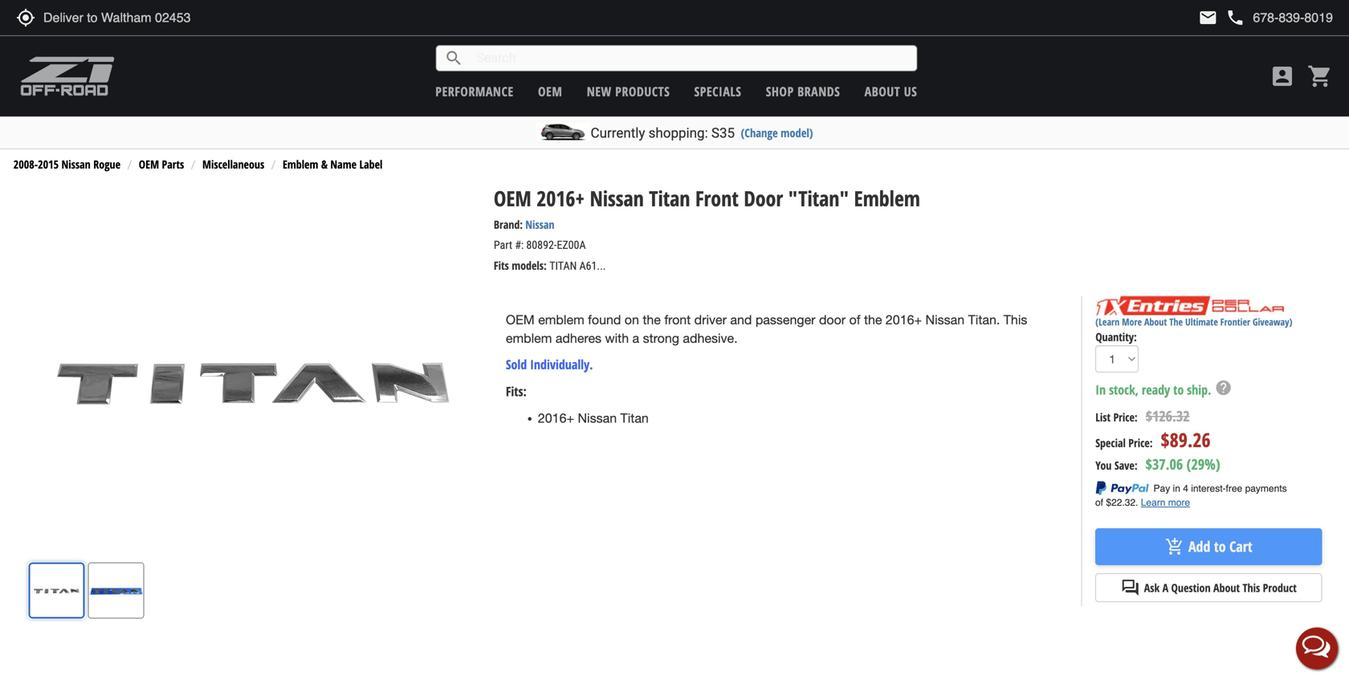 Task type: vqa. For each thing, say whether or not it's contained in the screenshot.
prior
no



Task type: describe. For each thing, give the bounding box(es) containing it.
list
[[1096, 410, 1111, 425]]

currently
[[591, 125, 645, 141]]

question
[[1172, 580, 1211, 595]]

&
[[321, 157, 328, 172]]

shopping_cart
[[1308, 63, 1333, 89]]

question_answer
[[1121, 578, 1140, 597]]

special
[[1096, 435, 1126, 451]]

oem for 2016+
[[494, 184, 532, 212]]

2008-
[[13, 157, 38, 172]]

oem for parts
[[139, 157, 159, 172]]

you
[[1096, 458, 1112, 473]]

2008-2015 nissan rogue
[[13, 157, 121, 172]]

to inside in stock, ready to ship. help
[[1174, 381, 1184, 398]]

2008-2015 nissan rogue link
[[13, 157, 121, 172]]

2015
[[38, 157, 59, 172]]

about inside 'question_answer ask a question about this product'
[[1214, 580, 1240, 595]]

Search search field
[[464, 46, 917, 71]]

oem for emblem
[[506, 312, 535, 327]]

shopping_cart link
[[1304, 63, 1333, 89]]

fits
[[494, 258, 509, 273]]

in stock, ready to ship. help
[[1096, 379, 1233, 398]]

miscellaneous
[[202, 157, 264, 172]]

new
[[587, 83, 612, 100]]

search
[[444, 49, 464, 68]]

$37.06
[[1146, 455, 1183, 474]]

this inside this emblem adheres with a strong adhesive.
[[1004, 312, 1028, 327]]

and
[[730, 312, 752, 327]]

special price: $89.26 you save: $37.06 (29%)
[[1096, 427, 1221, 474]]

us
[[904, 83, 918, 100]]

titan inside oem 2016+ nissan titan front door "titan" emblem brand: nissan part #: 80892-ez00a fits models: titan a61...
[[649, 184, 690, 212]]

nissan down individually.
[[578, 411, 617, 426]]

model)
[[781, 125, 813, 141]]

brands
[[798, 83, 840, 100]]

shop
[[766, 83, 794, 100]]

of
[[849, 312, 861, 327]]

shopping:
[[649, 125, 708, 141]]

strong
[[643, 331, 679, 346]]

ready
[[1142, 381, 1170, 398]]

found
[[588, 312, 621, 327]]

help
[[1215, 379, 1233, 397]]

emblem & name label link
[[283, 157, 383, 172]]

(learn more about the ultimate frontier giveaway)
[[1096, 315, 1293, 328]]

account_box
[[1270, 63, 1296, 89]]

phone link
[[1226, 8, 1333, 27]]

front
[[665, 312, 691, 327]]

specials
[[694, 83, 742, 100]]

1 vertical spatial titan
[[621, 411, 649, 426]]

with
[[605, 331, 629, 346]]

0 horizontal spatial emblem
[[283, 157, 318, 172]]

quantity:
[[1096, 329, 1137, 345]]

oem 2016+ nissan titan front door "titan" emblem brand: nissan part #: 80892-ez00a fits models: titan a61...
[[494, 184, 920, 273]]

about us link
[[865, 83, 918, 100]]

products
[[615, 83, 670, 100]]

titan.
[[968, 312, 1000, 327]]

models:
[[512, 258, 547, 273]]

about us
[[865, 83, 918, 100]]

giveaway)
[[1253, 315, 1293, 328]]

mail
[[1199, 8, 1218, 27]]

adhesive.
[[683, 331, 738, 346]]

oem emblem found on the front driver and passenger door of the 2016+ nissan titan.
[[506, 312, 1000, 327]]

ask
[[1144, 580, 1160, 595]]

mail phone
[[1199, 8, 1245, 27]]

emblem for found
[[538, 312, 585, 327]]

a61...
[[580, 259, 606, 273]]

new products link
[[587, 83, 670, 100]]

front
[[696, 184, 739, 212]]

more
[[1122, 315, 1142, 328]]

shop brands link
[[766, 83, 840, 100]]

"titan"
[[788, 184, 849, 212]]

emblem for adheres
[[506, 331, 552, 346]]

oem left new
[[538, 83, 563, 100]]

performance link
[[436, 83, 514, 100]]

door
[[819, 312, 846, 327]]

fits:
[[506, 383, 527, 400]]

add
[[1189, 537, 1211, 557]]

driver
[[695, 312, 727, 327]]

2016+ inside oem 2016+ nissan titan front door "titan" emblem brand: nissan part #: 80892-ez00a fits models: titan a61...
[[537, 184, 585, 212]]

oem parts link
[[139, 157, 184, 172]]



Task type: locate. For each thing, give the bounding box(es) containing it.
#:
[[515, 239, 524, 252]]

about
[[865, 83, 901, 100], [1145, 315, 1167, 328], [1214, 580, 1240, 595]]

label
[[359, 157, 383, 172]]

2 the from the left
[[864, 312, 882, 327]]

emblem right "titan"
[[854, 184, 920, 212]]

titan down a
[[621, 411, 649, 426]]

0 vertical spatial about
[[865, 83, 901, 100]]

this left product
[[1243, 580, 1260, 595]]

s35
[[712, 125, 735, 141]]

door
[[744, 184, 783, 212]]

about left the
[[1145, 315, 1167, 328]]

the right of
[[864, 312, 882, 327]]

about right question
[[1214, 580, 1240, 595]]

add_shopping_cart add to cart
[[1165, 537, 1253, 557]]

stock,
[[1109, 381, 1139, 398]]

1 vertical spatial 2016+
[[886, 312, 922, 327]]

to left the ship.
[[1174, 381, 1184, 398]]

price: inside list price: $126.32
[[1114, 410, 1138, 425]]

1 the from the left
[[643, 312, 661, 327]]

save:
[[1115, 458, 1138, 473]]

emblem up adheres
[[538, 312, 585, 327]]

2016+ up nissan link
[[537, 184, 585, 212]]

2 horizontal spatial about
[[1214, 580, 1240, 595]]

2016+
[[537, 184, 585, 212], [886, 312, 922, 327], [538, 411, 574, 426]]

price: inside special price: $89.26 you save: $37.06 (29%)
[[1129, 435, 1153, 451]]

nissan
[[61, 157, 91, 172], [590, 184, 644, 212], [526, 217, 555, 232], [926, 312, 965, 327], [578, 411, 617, 426]]

ultimate
[[1186, 315, 1218, 328]]

performance
[[436, 83, 514, 100]]

brand:
[[494, 217, 523, 232]]

z1 motorsports logo image
[[20, 56, 115, 96]]

price:
[[1114, 410, 1138, 425], [1129, 435, 1153, 451]]

individually.
[[530, 356, 593, 373]]

product
[[1263, 580, 1297, 595]]

0 vertical spatial 2016+
[[537, 184, 585, 212]]

this inside 'question_answer ask a question about this product'
[[1243, 580, 1260, 595]]

currently shopping: s35 (change model)
[[591, 125, 813, 141]]

account_box link
[[1266, 63, 1300, 89]]

0 vertical spatial price:
[[1114, 410, 1138, 425]]

this
[[1004, 312, 1028, 327], [1243, 580, 1260, 595]]

this emblem adheres with a strong adhesive.
[[506, 312, 1028, 346]]

oem link
[[538, 83, 563, 100]]

1 horizontal spatial this
[[1243, 580, 1260, 595]]

part
[[494, 239, 512, 252]]

emblem
[[538, 312, 585, 327], [506, 331, 552, 346]]

0 horizontal spatial to
[[1174, 381, 1184, 398]]

0 vertical spatial to
[[1174, 381, 1184, 398]]

nissan right 2015
[[61, 157, 91, 172]]

shop brands
[[766, 83, 840, 100]]

1 horizontal spatial to
[[1214, 537, 1226, 557]]

0 horizontal spatial titan
[[621, 411, 649, 426]]

1 horizontal spatial titan
[[649, 184, 690, 212]]

0 vertical spatial titan
[[649, 184, 690, 212]]

the
[[643, 312, 661, 327], [864, 312, 882, 327]]

oem left parts
[[139, 157, 159, 172]]

1 vertical spatial about
[[1145, 315, 1167, 328]]

adheres
[[556, 331, 602, 346]]

to
[[1174, 381, 1184, 398], [1214, 537, 1226, 557]]

cart
[[1230, 537, 1253, 557]]

nissan down currently
[[590, 184, 644, 212]]

nissan up 80892-
[[526, 217, 555, 232]]

price: up save:
[[1129, 435, 1153, 451]]

oem
[[538, 83, 563, 100], [139, 157, 159, 172], [494, 184, 532, 212], [506, 312, 535, 327]]

$126.32
[[1146, 406, 1190, 426]]

name
[[330, 157, 357, 172]]

1 vertical spatial price:
[[1129, 435, 1153, 451]]

list price: $126.32
[[1096, 406, 1190, 426]]

0 vertical spatial this
[[1004, 312, 1028, 327]]

the
[[1170, 315, 1183, 328]]

in
[[1096, 381, 1106, 398]]

2016+ right of
[[886, 312, 922, 327]]

emblem
[[283, 157, 318, 172], [854, 184, 920, 212]]

ship.
[[1187, 381, 1212, 398]]

emblem & name label
[[283, 157, 383, 172]]

0 vertical spatial emblem
[[538, 312, 585, 327]]

1 vertical spatial emblem
[[854, 184, 920, 212]]

about left us
[[865, 83, 901, 100]]

to right add
[[1214, 537, 1226, 557]]

emblem left &
[[283, 157, 318, 172]]

emblem inside oem 2016+ nissan titan front door "titan" emblem brand: nissan part #: 80892-ez00a fits models: titan a61...
[[854, 184, 920, 212]]

add_shopping_cart
[[1165, 537, 1185, 557]]

2 vertical spatial 2016+
[[538, 411, 574, 426]]

oem parts
[[139, 157, 184, 172]]

1 horizontal spatial about
[[1145, 315, 1167, 328]]

nissan link
[[526, 217, 555, 232]]

titan left the front
[[649, 184, 690, 212]]

titan
[[649, 184, 690, 212], [621, 411, 649, 426]]

parts
[[162, 157, 184, 172]]

2016+ nissan titan
[[538, 411, 652, 426]]

question_answer ask a question about this product
[[1121, 578, 1297, 597]]

ez00a
[[557, 239, 586, 252]]

on
[[625, 312, 639, 327]]

sold
[[506, 356, 527, 373]]

rogue
[[93, 157, 121, 172]]

$89.26
[[1161, 427, 1211, 453]]

emblem up the sold
[[506, 331, 552, 346]]

the right on
[[643, 312, 661, 327]]

phone
[[1226, 8, 1245, 27]]

1 vertical spatial this
[[1243, 580, 1260, 595]]

80892-
[[526, 239, 557, 252]]

this right titan.
[[1004, 312, 1028, 327]]

oem inside oem 2016+ nissan titan front door "titan" emblem brand: nissan part #: 80892-ez00a fits models: titan a61...
[[494, 184, 532, 212]]

oem up brand:
[[494, 184, 532, 212]]

2 vertical spatial about
[[1214, 580, 1240, 595]]

new products
[[587, 83, 670, 100]]

sold individually.
[[506, 356, 593, 373]]

price: for $126.32
[[1114, 410, 1138, 425]]

frontier
[[1221, 315, 1251, 328]]

1 vertical spatial emblem
[[506, 331, 552, 346]]

0 horizontal spatial this
[[1004, 312, 1028, 327]]

(learn more about the ultimate frontier giveaway) link
[[1096, 315, 1293, 328]]

titan
[[550, 259, 577, 273]]

specials link
[[694, 83, 742, 100]]

a
[[1163, 580, 1169, 595]]

(change
[[741, 125, 778, 141]]

mail link
[[1199, 8, 1218, 27]]

0 vertical spatial emblem
[[283, 157, 318, 172]]

2016+ down individually.
[[538, 411, 574, 426]]

1 horizontal spatial emblem
[[854, 184, 920, 212]]

emblem inside this emblem adheres with a strong adhesive.
[[506, 331, 552, 346]]

nissan left titan.
[[926, 312, 965, 327]]

1 vertical spatial to
[[1214, 537, 1226, 557]]

price: right list
[[1114, 410, 1138, 425]]

0 horizontal spatial the
[[643, 312, 661, 327]]

(learn
[[1096, 315, 1120, 328]]

oem up the sold
[[506, 312, 535, 327]]

a
[[633, 331, 639, 346]]

price: for $89.26
[[1129, 435, 1153, 451]]

1 horizontal spatial the
[[864, 312, 882, 327]]

0 horizontal spatial about
[[865, 83, 901, 100]]



